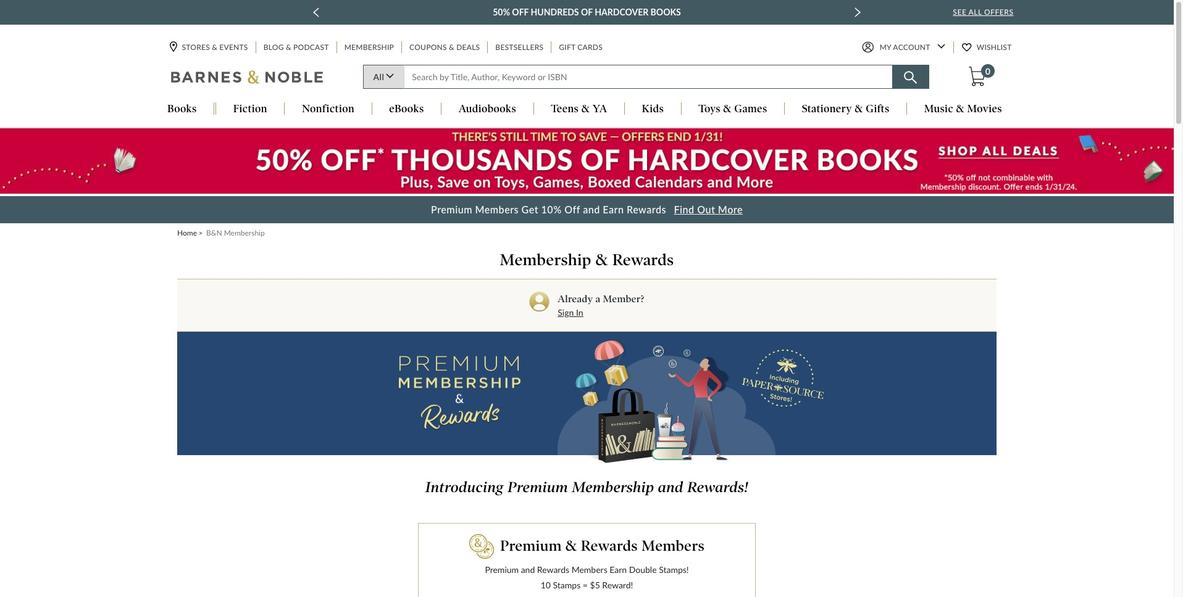 Task type: vqa. For each thing, say whether or not it's contained in the screenshot.
Illustration: B&N tote, books, B&N Café items, packages IMAGE at the bottom of page
yes



Task type: describe. For each thing, give the bounding box(es) containing it.
reward!
[[602, 581, 633, 591]]

including paper source stores! image
[[742, 349, 824, 407]]

toys & games
[[699, 103, 768, 115]]

50%
[[493, 7, 510, 17]]

gift cards
[[559, 43, 603, 52]]

fiction button
[[216, 103, 284, 116]]

kids button
[[625, 103, 681, 116]]

bestsellers link
[[494, 42, 545, 53]]

books inside button
[[167, 103, 197, 115]]

b&n
[[206, 229, 222, 238]]

& for teens
[[582, 103, 590, 115]]

50% off hundreds of hardcover books
[[493, 7, 681, 17]]

audiobooks button
[[442, 103, 533, 116]]

stationery & gifts button
[[785, 103, 907, 116]]

fiction
[[233, 103, 267, 115]]

out
[[698, 204, 716, 216]]

0 button
[[968, 64, 995, 87]]

movies
[[968, 103, 1003, 115]]

user image
[[862, 42, 874, 53]]

toys
[[699, 103, 721, 115]]

nonfiction button
[[285, 103, 372, 116]]

podcast
[[293, 43, 329, 52]]

my account button
[[862, 42, 946, 53]]

previous slide / item image
[[313, 7, 319, 17]]

see all offers
[[953, 7, 1014, 17]]

1 vertical spatial membership
[[224, 229, 265, 238]]

stores & events
[[182, 43, 248, 52]]

find
[[674, 204, 695, 216]]

50% off thousans of hardcover books, plus, save on toys, games, boxed calendars and more image
[[0, 129, 1174, 194]]

membership link
[[343, 42, 395, 53]]

gifts
[[866, 103, 890, 115]]

more
[[718, 204, 743, 216]]

membership for membership & rewards
[[500, 251, 592, 270]]

coupons
[[410, 43, 447, 52]]

ya
[[593, 103, 607, 115]]

introducing premium membership and rewards!
[[425, 479, 749, 497]]

& for coupons
[[449, 43, 455, 52]]

& for stores
[[212, 43, 217, 52]]

and inside premium and rewards members earn double stamps! 10 stamps = $5 reward!
[[521, 565, 535, 576]]

music
[[925, 103, 954, 115]]

in
[[576, 308, 583, 318]]

get
[[522, 204, 539, 216]]

gift
[[559, 43, 576, 52]]

& for blog
[[286, 43, 291, 52]]

cards
[[578, 43, 603, 52]]

premium & rewards members
[[500, 538, 705, 555]]

membership and rewards!
[[572, 479, 749, 497]]

premium and rewards members earn double stamps! 10 stamps = $5 reward!
[[485, 565, 689, 591]]

sign in link
[[558, 307, 583, 320]]

music & movies button
[[908, 103, 1020, 116]]

offers
[[985, 7, 1014, 17]]

hardcover
[[595, 7, 649, 17]]

my account
[[880, 43, 931, 52]]

all inside all 'link'
[[373, 72, 384, 82]]

10
[[541, 581, 551, 591]]

Search by Title, Author, Keyword or ISBN text field
[[404, 65, 893, 89]]

search image
[[904, 71, 917, 84]]

membership for membership
[[344, 43, 394, 52]]

teens & ya
[[551, 103, 607, 115]]

b&n icon image
[[469, 535, 494, 560]]

membership sign in icon image
[[530, 292, 550, 312]]

toys & games button
[[682, 103, 785, 116]]

teens
[[551, 103, 579, 115]]

of
[[581, 7, 593, 17]]

bestsellers
[[496, 43, 544, 52]]

games
[[735, 103, 768, 115]]

b&n membership
[[206, 229, 265, 238]]

stationery
[[802, 103, 852, 115]]

wishlist link
[[962, 42, 1013, 53]]

$5
[[590, 581, 600, 591]]

logo image
[[171, 70, 324, 87]]

gift cards link
[[558, 42, 604, 53]]

b&n membership link
[[206, 229, 265, 238]]



Task type: locate. For each thing, give the bounding box(es) containing it.
all right see on the right of page
[[969, 7, 982, 17]]

& up a
[[596, 251, 608, 270]]

nonfiction
[[302, 103, 355, 115]]

cart image
[[969, 67, 986, 87]]

1 horizontal spatial off
[[565, 204, 580, 216]]

see all offers link
[[953, 7, 1014, 17]]

& for toys
[[724, 103, 732, 115]]

premium for &
[[500, 538, 562, 555]]

0 vertical spatial and
[[583, 204, 600, 216]]

all down membership link
[[373, 72, 384, 82]]

double
[[629, 565, 657, 576]]

10%
[[541, 204, 562, 216]]

1 horizontal spatial and
[[583, 204, 600, 216]]

1 vertical spatial all
[[373, 72, 384, 82]]

1 horizontal spatial books
[[651, 7, 681, 17]]

1 horizontal spatial membership
[[344, 43, 394, 52]]

premium for members
[[431, 204, 473, 216]]

blog
[[264, 43, 284, 52]]

music & movies
[[925, 103, 1003, 115]]

earn down 50% off thousans of hardcover books, plus, save on toys, games, boxed calendars and more image
[[603, 204, 624, 216]]

events
[[219, 43, 248, 52]]

2 vertical spatial membership
[[500, 251, 592, 270]]

off right the 10%
[[565, 204, 580, 216]]

& for music
[[957, 103, 965, 115]]

50% off hundreds of hardcover books link
[[493, 5, 681, 20]]

earn
[[603, 204, 624, 216], [610, 565, 627, 576]]

& for membership
[[596, 251, 608, 270]]

next slide / item image
[[855, 7, 861, 17]]

off
[[512, 7, 529, 17], [565, 204, 580, 216]]

stamps!
[[659, 565, 689, 576]]

rewards for premium and rewards members earn double stamps! 10 stamps = $5 reward!
[[537, 565, 570, 576]]

0 vertical spatial membership
[[344, 43, 394, 52]]

& left gifts at the right of page
[[855, 103, 863, 115]]

& right blog
[[286, 43, 291, 52]]

rewards up 10
[[537, 565, 570, 576]]

members inside premium and rewards members earn double stamps! 10 stamps = $5 reward!
[[572, 565, 608, 576]]

1 vertical spatial members
[[642, 538, 705, 555]]

stamps
[[553, 581, 581, 591]]

premium membership & rewards image
[[399, 348, 520, 441]]

& right stores
[[212, 43, 217, 52]]

members for premium and rewards members earn double stamps! 10 stamps = $5 reward!
[[572, 565, 608, 576]]

premium for and
[[485, 565, 519, 576]]

membership & rewards main content
[[0, 128, 1174, 598]]

sign
[[558, 308, 574, 318]]

& for stationery
[[855, 103, 863, 115]]

a
[[596, 293, 601, 305]]

rewards for premium & rewards members
[[581, 538, 638, 555]]

blog & podcast
[[264, 43, 329, 52]]

books button
[[150, 103, 214, 116]]

teens & ya button
[[534, 103, 625, 116]]

0 vertical spatial books
[[651, 7, 681, 17]]

ebooks button
[[372, 103, 441, 116]]

kids
[[642, 103, 664, 115]]

0 horizontal spatial members
[[475, 204, 519, 216]]

account
[[893, 43, 931, 52]]

1 vertical spatial earn
[[610, 565, 627, 576]]

membership up the membership sign in icon
[[500, 251, 592, 270]]

1 vertical spatial off
[[565, 204, 580, 216]]

wishlist
[[977, 43, 1012, 52]]

0 horizontal spatial and
[[521, 565, 535, 576]]

& for premium
[[566, 538, 577, 555]]

1 vertical spatial and
[[521, 565, 535, 576]]

& left deals
[[449, 43, 455, 52]]

blog & podcast link
[[262, 42, 330, 53]]

ebooks
[[389, 103, 424, 115]]

rewards for membership & rewards
[[613, 251, 674, 270]]

& left ya
[[582, 103, 590, 115]]

earn inside premium and rewards members earn double stamps! 10 stamps = $5 reward!
[[610, 565, 627, 576]]

rewards up premium and rewards members earn double stamps! 10 stamps = $5 reward!
[[581, 538, 638, 555]]

home link
[[177, 229, 197, 238]]

membership
[[344, 43, 394, 52], [224, 229, 265, 238], [500, 251, 592, 270]]

0 horizontal spatial off
[[512, 7, 529, 17]]

members up "stamps!"
[[642, 538, 705, 555]]

membership up all 'link' at top left
[[344, 43, 394, 52]]

all link
[[363, 65, 404, 89]]

members for premium & rewards members
[[642, 538, 705, 555]]

0 horizontal spatial all
[[373, 72, 384, 82]]

my
[[880, 43, 892, 52]]

& inside button
[[957, 103, 965, 115]]

0 vertical spatial all
[[969, 7, 982, 17]]

members up =
[[572, 565, 608, 576]]

member?
[[603, 293, 645, 305]]

members left get
[[475, 204, 519, 216]]

0
[[986, 66, 991, 77]]

off right the 50%
[[512, 7, 529, 17]]

& up premium and rewards members earn double stamps! 10 stamps = $5 reward!
[[566, 538, 577, 555]]

coupons & deals
[[410, 43, 480, 52]]

0 vertical spatial members
[[475, 204, 519, 216]]

already
[[558, 293, 593, 305]]

rewards up member?
[[613, 251, 674, 270]]

and
[[583, 204, 600, 216], [521, 565, 535, 576]]

premium
[[431, 204, 473, 216], [508, 479, 568, 497], [500, 538, 562, 555], [485, 565, 519, 576]]

members
[[475, 204, 519, 216], [642, 538, 705, 555], [572, 565, 608, 576]]

2 horizontal spatial membership
[[500, 251, 592, 270]]

books
[[651, 7, 681, 17], [167, 103, 197, 115]]

down arrow image
[[938, 44, 946, 49]]

1 horizontal spatial members
[[572, 565, 608, 576]]

introducing
[[425, 479, 504, 497]]

stationery & gifts
[[802, 103, 890, 115]]

off inside the membership & rewards main content
[[565, 204, 580, 216]]

coupons & deals link
[[408, 42, 481, 53]]

all
[[969, 7, 982, 17], [373, 72, 384, 82]]

deals
[[457, 43, 480, 52]]

0 vertical spatial earn
[[603, 204, 624, 216]]

premium inside premium and rewards members earn double stamps! 10 stamps = $5 reward!
[[485, 565, 519, 576]]

rewards
[[627, 204, 667, 216], [613, 251, 674, 270], [581, 538, 638, 555], [537, 565, 570, 576]]

& right toys
[[724, 103, 732, 115]]

2 horizontal spatial members
[[642, 538, 705, 555]]

1 horizontal spatial all
[[969, 7, 982, 17]]

None field
[[404, 65, 893, 89]]

audiobooks
[[459, 103, 516, 115]]

already a member? sign in
[[558, 293, 645, 318]]

rewards left find
[[627, 204, 667, 216]]

rewards inside premium and rewards members earn double stamps! 10 stamps = $5 reward!
[[537, 565, 570, 576]]

0 horizontal spatial books
[[167, 103, 197, 115]]

membership right b&n
[[224, 229, 265, 238]]

0 vertical spatial off
[[512, 7, 529, 17]]

0 horizontal spatial membership
[[224, 229, 265, 238]]

earn up reward!
[[610, 565, 627, 576]]

2 vertical spatial members
[[572, 565, 608, 576]]

hundreds
[[531, 7, 579, 17]]

premium members get 10% off and earn rewards find out more
[[431, 204, 743, 216]]

home
[[177, 229, 197, 238]]

stores & events link
[[170, 42, 249, 53]]

membership & rewards
[[500, 251, 674, 270]]

& right the music
[[957, 103, 965, 115]]

=
[[583, 581, 588, 591]]

illustration: b&n tote, books, b&n café items, packages image
[[557, 339, 776, 467]]

see
[[953, 7, 967, 17]]

stores
[[182, 43, 210, 52]]

1 vertical spatial books
[[167, 103, 197, 115]]



